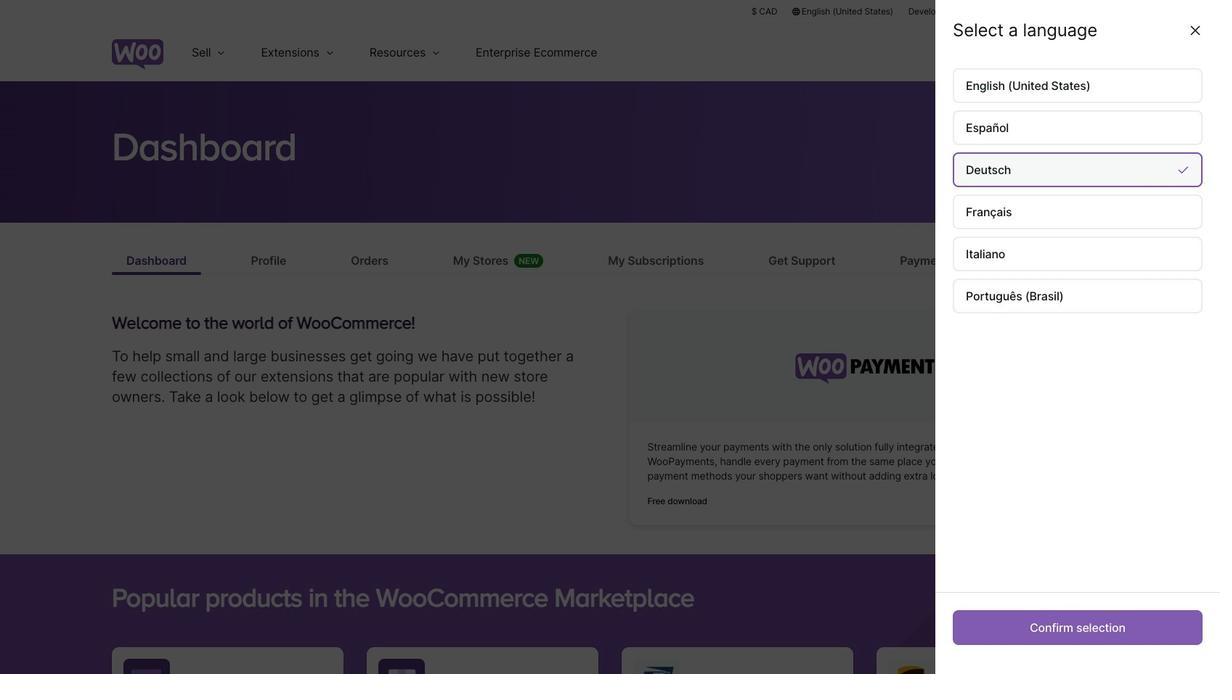 Task type: locate. For each thing, give the bounding box(es) containing it.
close selector image
[[1188, 23, 1203, 38]]



Task type: describe. For each thing, give the bounding box(es) containing it.
search image
[[1048, 41, 1071, 64]]

service navigation menu element
[[1022, 29, 1108, 76]]

open account menu image
[[1085, 41, 1108, 64]]



Task type: vqa. For each thing, say whether or not it's contained in the screenshot.
Resources button at top
no



